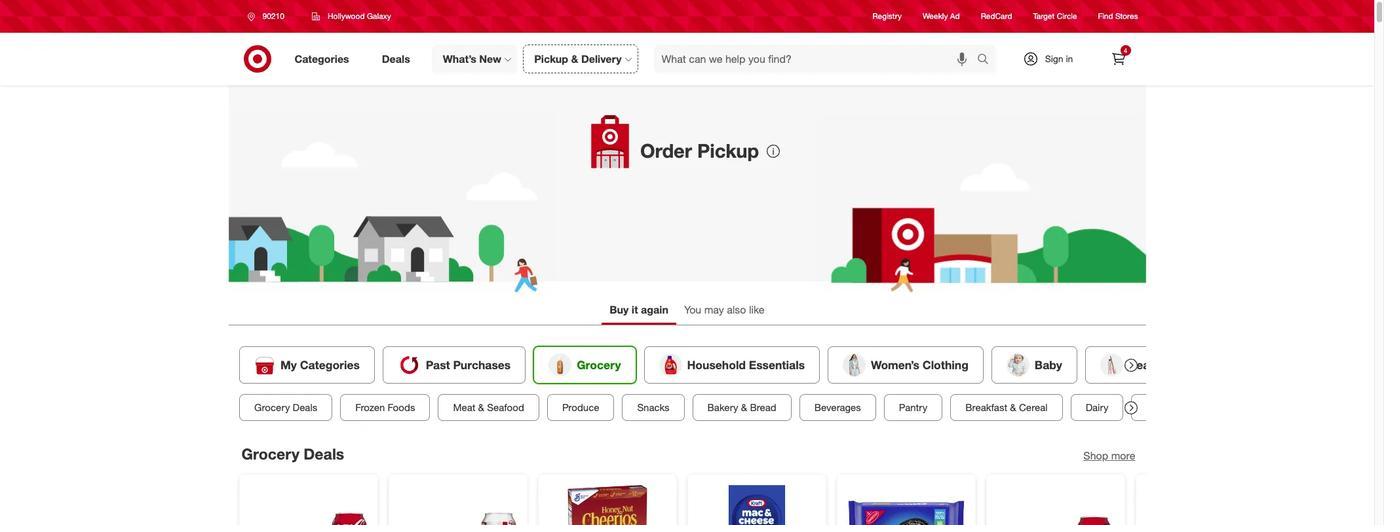 Task type: vqa. For each thing, say whether or not it's contained in the screenshot.
Grocery
yes



Task type: describe. For each thing, give the bounding box(es) containing it.
buy
[[610, 303, 629, 317]]

past
[[426, 358, 450, 372]]

buy it again
[[610, 303, 668, 317]]

again
[[641, 303, 668, 317]]

cereal
[[1019, 402, 1047, 414]]

beverages button
[[799, 394, 876, 421]]

shop
[[1084, 449, 1108, 463]]

women's clothing button
[[828, 347, 983, 384]]

pickup inside 'link'
[[534, 52, 568, 65]]

essentials
[[749, 358, 805, 372]]

categories inside 'link'
[[295, 52, 349, 65]]

snacks
[[637, 402, 669, 414]]

what's
[[443, 52, 476, 65]]

snacks button
[[622, 394, 684, 421]]

in-store pickup at
[[640, 144, 726, 157]]

weekly ad link
[[923, 11, 960, 22]]

shop more button
[[1084, 449, 1136, 464]]

& for bakery
[[741, 402, 747, 414]]

new
[[479, 52, 502, 65]]

my categories button
[[239, 347, 374, 384]]

target circle
[[1033, 11, 1077, 21]]

purchases
[[453, 358, 510, 372]]

what's new
[[443, 52, 502, 65]]

you
[[684, 303, 701, 317]]

what's new link
[[432, 45, 518, 73]]

1 vertical spatial grocery deals
[[242, 445, 344, 463]]

my categories
[[280, 358, 359, 372]]

store
[[653, 144, 677, 157]]

dairy button
[[1070, 394, 1123, 421]]

find
[[1098, 11, 1113, 21]]

pantry button
[[884, 394, 942, 421]]

target
[[1033, 11, 1055, 21]]

baby
[[1034, 358, 1062, 372]]

find stores
[[1098, 11, 1138, 21]]

bakery & bread
[[707, 402, 776, 414]]

sign in
[[1045, 53, 1073, 64]]

women's
[[871, 358, 919, 372]]

circle
[[1057, 11, 1077, 21]]

hollywood inside dropdown button
[[328, 11, 365, 21]]

90210
[[262, 11, 284, 21]]

stores
[[1116, 11, 1138, 21]]

pickup & delivery
[[534, 52, 622, 65]]

redcard link
[[981, 11, 1012, 22]]

breakfast & cereal
[[965, 402, 1047, 414]]

household essentials button
[[644, 347, 820, 384]]

produce
[[562, 402, 599, 414]]

household
[[687, 358, 746, 372]]

like
[[749, 303, 765, 317]]

you may also like
[[684, 303, 765, 317]]

weekly
[[923, 11, 948, 21]]

2 vertical spatial deals
[[304, 445, 344, 463]]

at
[[714, 144, 723, 157]]

1 vertical spatial hollywood galaxy
[[640, 144, 775, 172]]

bakery
[[707, 402, 738, 414]]

90210 button
[[239, 5, 298, 28]]

categories link
[[283, 45, 366, 73]]

grocery deals button
[[239, 394, 332, 421]]

pantry
[[899, 402, 927, 414]]

also
[[727, 303, 746, 317]]

buy it again link
[[602, 298, 676, 325]]

deals inside "button"
[[292, 402, 317, 414]]

order pickup
[[640, 139, 759, 163]]

What can we help you find? suggestions appear below search field
[[654, 45, 980, 73]]

past purchases
[[426, 358, 510, 372]]

registry
[[873, 11, 902, 21]]



Task type: locate. For each thing, give the bounding box(es) containing it.
& left cereal
[[1010, 402, 1016, 414]]

baby button
[[991, 347, 1077, 384]]

4 link
[[1104, 45, 1133, 73]]

0 horizontal spatial hollywood galaxy
[[328, 11, 391, 21]]

ad
[[950, 11, 960, 21]]

meat & seafood
[[453, 402, 524, 414]]

search
[[971, 53, 1003, 67]]

grocery deals
[[254, 402, 317, 414], [242, 445, 344, 463]]

grocery button
[[533, 347, 636, 384]]

meat
[[453, 402, 475, 414]]

0 vertical spatial deals
[[382, 52, 410, 65]]

it
[[632, 303, 638, 317]]

dairy
[[1085, 402, 1108, 414]]

grocery deals inside "button"
[[254, 402, 317, 414]]

& left 'delivery'
[[571, 52, 578, 65]]

pickup left 'delivery'
[[534, 52, 568, 65]]

sign in link
[[1012, 45, 1094, 73]]

0 vertical spatial hollywood galaxy
[[328, 11, 391, 21]]

produce button
[[547, 394, 614, 421]]

frozen foods
[[355, 402, 415, 414]]

frozen
[[355, 402, 385, 414]]

coca-cola - 12pk/12 fl oz cans image
[[250, 485, 367, 526], [250, 485, 367, 526]]

diet coke - 12pk/12 fl oz cans image
[[399, 485, 516, 526], [399, 485, 516, 526]]

in-
[[640, 144, 653, 157]]

& inside 'link'
[[571, 52, 578, 65]]

shop more
[[1084, 449, 1136, 463]]

grocery inside "button"
[[254, 402, 290, 414]]

in
[[1066, 53, 1073, 64]]

deals link
[[371, 45, 427, 73]]

registry link
[[873, 11, 902, 22]]

0 vertical spatial categories
[[295, 52, 349, 65]]

& for breakfast
[[1010, 402, 1016, 414]]

household essentials
[[687, 358, 805, 372]]

&
[[571, 52, 578, 65], [478, 402, 484, 414], [741, 402, 747, 414], [1010, 402, 1016, 414]]

foods
[[387, 402, 415, 414]]

0 vertical spatial galaxy
[[367, 11, 391, 21]]

1 horizontal spatial hollywood galaxy
[[640, 144, 775, 172]]

weekly ad
[[923, 11, 960, 21]]

oreo chocolate sandwich cookies image
[[848, 485, 964, 526], [848, 485, 964, 526]]

beauty
[[1128, 358, 1167, 372]]

categories right my
[[300, 358, 359, 372]]

deals
[[382, 52, 410, 65], [292, 402, 317, 414], [304, 445, 344, 463]]

you may also like link
[[676, 298, 773, 325]]

0 horizontal spatial pickup
[[534, 52, 568, 65]]

& for pickup
[[571, 52, 578, 65]]

galaxy down store
[[640, 159, 673, 172]]

sign
[[1045, 53, 1063, 64]]

more
[[1111, 449, 1136, 463]]

& right meat
[[478, 402, 484, 414]]

grocery down "grocery deals" "button"
[[242, 445, 299, 463]]

grocery down my
[[254, 402, 290, 414]]

0 vertical spatial grocery deals
[[254, 402, 317, 414]]

0 vertical spatial pickup
[[534, 52, 568, 65]]

1 horizontal spatial galaxy
[[640, 159, 673, 172]]

frozen foods button
[[340, 394, 430, 421]]

redcard
[[981, 11, 1012, 21]]

pickup right order
[[697, 139, 759, 163]]

0 horizontal spatial galaxy
[[367, 11, 391, 21]]

galaxy up the "deals" link
[[367, 11, 391, 21]]

pickup
[[680, 144, 711, 157]]

beauty button
[[1085, 347, 1182, 384]]

grocery deals down my
[[254, 402, 317, 414]]

1 horizontal spatial hollywood
[[726, 144, 775, 157]]

1 vertical spatial categories
[[300, 358, 359, 372]]

grocery up produce
[[577, 358, 621, 372]]

hollywood galaxy inside dropdown button
[[328, 11, 391, 21]]

beverages
[[814, 402, 861, 414]]

delivery
[[581, 52, 622, 65]]

hollywood galaxy button
[[303, 5, 400, 28]]

categories down the hollywood galaxy dropdown button
[[295, 52, 349, 65]]

1 vertical spatial grocery
[[254, 402, 290, 414]]

meat & seafood button
[[438, 394, 539, 421]]

find stores link
[[1098, 11, 1138, 22]]

0 vertical spatial hollywood
[[328, 11, 365, 21]]

galaxy inside dropdown button
[[367, 11, 391, 21]]

categories inside button
[[300, 358, 359, 372]]

bread
[[750, 402, 776, 414]]

my
[[280, 358, 297, 372]]

search button
[[971, 45, 1003, 76]]

1 horizontal spatial pickup
[[697, 139, 759, 163]]

past purchases button
[[382, 347, 525, 384]]

target circle link
[[1033, 11, 1077, 22]]

2 vertical spatial grocery
[[242, 445, 299, 463]]

clothing
[[922, 358, 968, 372]]

hollywood up categories 'link'
[[328, 11, 365, 21]]

breakfast
[[965, 402, 1007, 414]]

grocery inside button
[[577, 358, 621, 372]]

women's clothing
[[871, 358, 968, 372]]

deals down my categories button
[[292, 402, 317, 414]]

1 vertical spatial deals
[[292, 402, 317, 414]]

grocery
[[577, 358, 621, 372], [254, 402, 290, 414], [242, 445, 299, 463]]

1 vertical spatial galaxy
[[640, 159, 673, 172]]

pickup
[[534, 52, 568, 65], [697, 139, 759, 163]]

hollywood
[[328, 11, 365, 21], [726, 144, 775, 157]]

0 horizontal spatial hollywood
[[328, 11, 365, 21]]

deals down "grocery deals" "button"
[[304, 445, 344, 463]]

pickup & delivery link
[[523, 45, 638, 73]]

& left bread
[[741, 402, 747, 414]]

0 vertical spatial grocery
[[577, 358, 621, 372]]

galaxy inside hollywood galaxy
[[640, 159, 673, 172]]

& inside button
[[741, 402, 747, 414]]

& for meat
[[478, 402, 484, 414]]

breakfast & cereal button
[[950, 394, 1063, 421]]

coca-cola zero sugar - 12pk/12 fl oz cans image
[[997, 485, 1114, 526], [997, 485, 1114, 526]]

deals down the hollywood galaxy dropdown button
[[382, 52, 410, 65]]

grocery deals down "grocery deals" "button"
[[242, 445, 344, 463]]

1 vertical spatial pickup
[[697, 139, 759, 163]]

seafood
[[487, 402, 524, 414]]

4
[[1124, 47, 1128, 54]]

bakery & bread button
[[692, 394, 791, 421]]

categories
[[295, 52, 349, 65], [300, 358, 359, 372]]

order
[[640, 139, 692, 163]]

may
[[704, 303, 724, 317]]

general mills cheerios honey nut cereal image
[[549, 485, 666, 526], [549, 485, 666, 526]]

kraft original mac and cheese dinner image
[[698, 485, 815, 526], [698, 485, 815, 526]]

hollywood right at
[[726, 144, 775, 157]]

1 vertical spatial hollywood
[[726, 144, 775, 157]]



